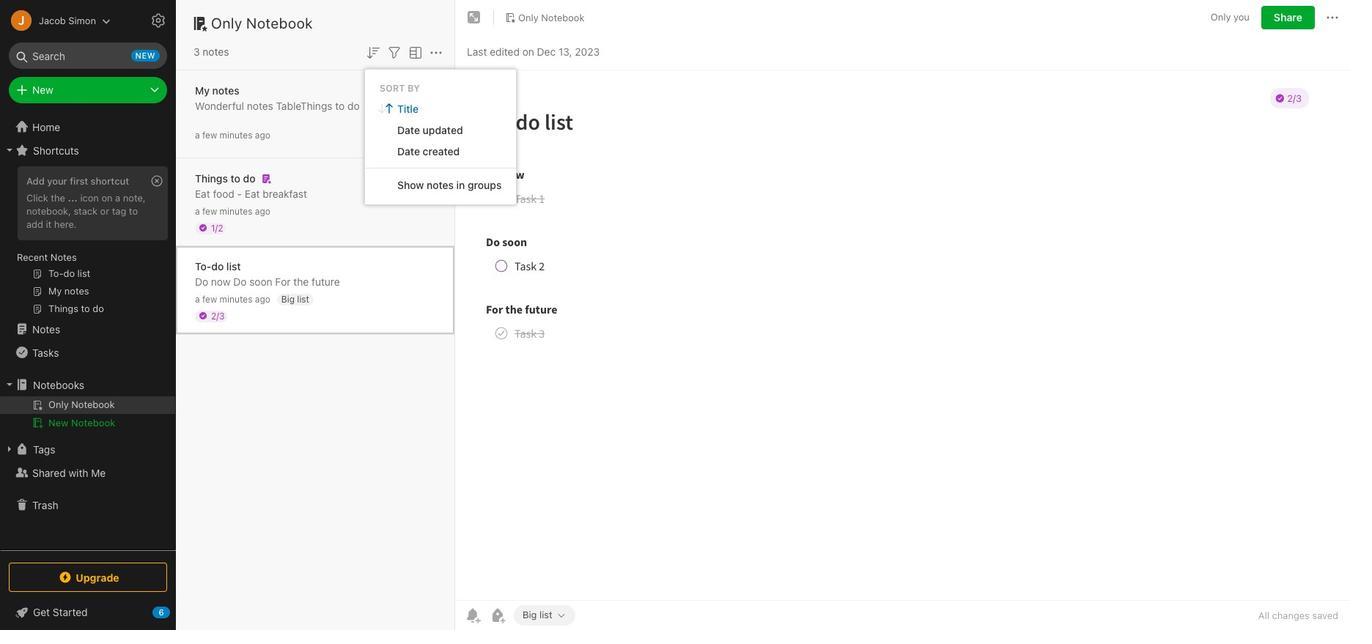 Task type: locate. For each thing, give the bounding box(es) containing it.
1 horizontal spatial the
[[294, 275, 309, 288]]

by
[[408, 83, 420, 94]]

notebook inside note list element
[[246, 15, 313, 32]]

0 horizontal spatial big list
[[281, 294, 309, 305]]

only notebook
[[518, 11, 585, 23], [211, 15, 313, 32]]

on
[[523, 45, 534, 58], [102, 192, 113, 204]]

on up or
[[102, 192, 113, 204]]

0 horizontal spatial notebook
[[71, 417, 115, 429]]

1 horizontal spatial only notebook
[[518, 11, 585, 23]]

add tag image
[[489, 607, 507, 625]]

more actions field right "view options" field
[[427, 43, 445, 61]]

2 horizontal spatial list
[[540, 609, 553, 621]]

expand note image
[[466, 9, 483, 26]]

a down 'to-'
[[195, 294, 200, 305]]

to-
[[195, 260, 211, 272]]

notes right wonderful
[[247, 99, 273, 112]]

in
[[457, 179, 465, 191]]

shortcuts button
[[0, 139, 175, 162]]

things to do
[[195, 172, 256, 184]]

ago down eat food - eat breakfast
[[255, 206, 270, 217]]

do down 'to-'
[[195, 275, 208, 288]]

More actions field
[[1324, 6, 1342, 29], [427, 43, 445, 61]]

notes left in at the left
[[427, 179, 454, 191]]

0 horizontal spatial on
[[102, 192, 113, 204]]

0 horizontal spatial more actions image
[[427, 44, 445, 61]]

notes
[[203, 45, 229, 58], [212, 84, 240, 96], [247, 99, 273, 112], [427, 179, 454, 191]]

notes link
[[0, 317, 175, 341]]

jacob
[[39, 14, 66, 26]]

more actions image for the rightmost more actions field
[[1324, 9, 1342, 26]]

1 horizontal spatial more actions field
[[1324, 6, 1342, 29]]

0 vertical spatial few
[[202, 129, 217, 140]]

new
[[32, 84, 53, 96], [48, 417, 68, 429]]

2 vertical spatial a few minutes ago
[[195, 294, 270, 305]]

shared
[[32, 467, 66, 479]]

1 vertical spatial a few minutes ago
[[195, 206, 270, 217]]

notebook,
[[26, 205, 71, 217]]

expand notebooks image
[[4, 379, 15, 391]]

a
[[195, 129, 200, 140], [115, 192, 120, 204], [195, 206, 200, 217], [195, 294, 200, 305]]

2 vertical spatial few
[[202, 294, 217, 305]]

shortcuts
[[33, 144, 79, 157]]

0 horizontal spatial eat
[[195, 187, 210, 200]]

few up 2/3
[[202, 294, 217, 305]]

2 horizontal spatial only
[[1211, 11, 1231, 23]]

tree
[[0, 115, 176, 550]]

notes for 3
[[203, 45, 229, 58]]

show
[[397, 179, 424, 191]]

2 date from the top
[[397, 145, 420, 157]]

1 horizontal spatial do
[[243, 172, 256, 184]]

0 horizontal spatial do
[[211, 260, 224, 272]]

Search text field
[[19, 43, 157, 69]]

new inside popup button
[[32, 84, 53, 96]]

0 vertical spatial on
[[523, 45, 534, 58]]

only up 3 notes
[[211, 15, 242, 32]]

recent
[[17, 252, 48, 263]]

first
[[70, 175, 88, 187]]

a few minutes ago down -
[[195, 206, 270, 217]]

1 vertical spatial the
[[294, 275, 309, 288]]

do
[[348, 99, 360, 112], [243, 172, 256, 184], [211, 260, 224, 272]]

only up last edited on dec 13, 2023
[[518, 11, 539, 23]]

a few minutes ago down wonderful
[[195, 129, 270, 140]]

to down note,
[[129, 205, 138, 217]]

cell inside tree
[[0, 397, 175, 414]]

to up -
[[231, 172, 240, 184]]

notes right 3
[[203, 45, 229, 58]]

1 vertical spatial new
[[48, 417, 68, 429]]

click to collapse image
[[170, 603, 181, 621]]

0 vertical spatial a few minutes ago
[[195, 129, 270, 140]]

list
[[226, 260, 241, 272], [297, 294, 309, 305], [540, 609, 553, 621]]

0 vertical spatial to
[[335, 99, 345, 112]]

to right tablethings
[[335, 99, 345, 112]]

new up "home"
[[32, 84, 53, 96]]

1 vertical spatial more actions image
[[427, 44, 445, 61]]

1 ago from the top
[[255, 129, 270, 140]]

0 vertical spatial do
[[348, 99, 360, 112]]

show notes in groups link
[[365, 174, 517, 196]]

Sort options field
[[364, 43, 382, 61]]

1 horizontal spatial only
[[518, 11, 539, 23]]

1 vertical spatial big list
[[523, 609, 553, 621]]

shortcut
[[91, 175, 129, 187]]

do inside my notes wonderful notes tablethings to do
[[348, 99, 360, 112]]

3 a few minutes ago from the top
[[195, 294, 270, 305]]

do right tablethings
[[348, 99, 360, 112]]

big list inside big list button
[[523, 609, 553, 621]]

for
[[275, 275, 291, 288]]

eat down things
[[195, 187, 210, 200]]

13,
[[559, 45, 572, 58]]

more actions image right "view options" field
[[427, 44, 445, 61]]

0 horizontal spatial big
[[281, 294, 295, 305]]

tablethings
[[276, 99, 333, 112]]

0 vertical spatial big list
[[281, 294, 309, 305]]

on inside the note window element
[[523, 45, 534, 58]]

0 horizontal spatial only
[[211, 15, 242, 32]]

to
[[335, 99, 345, 112], [231, 172, 240, 184], [129, 205, 138, 217]]

big inside button
[[523, 609, 537, 621]]

few up 1/2
[[202, 206, 217, 217]]

do up eat food - eat breakfast
[[243, 172, 256, 184]]

only notebook inside button
[[518, 11, 585, 23]]

upgrade button
[[9, 563, 167, 592]]

few down wonderful
[[202, 129, 217, 140]]

updated
[[423, 124, 463, 136]]

started
[[53, 606, 88, 619]]

date inside 'link'
[[397, 145, 420, 157]]

sort by
[[380, 83, 420, 94]]

1 date from the top
[[397, 124, 420, 136]]

note,
[[123, 192, 146, 204]]

1 horizontal spatial do
[[233, 275, 247, 288]]

0 vertical spatial big
[[281, 294, 295, 305]]

2 do from the left
[[233, 275, 247, 288]]

on left dec
[[523, 45, 534, 58]]

new notebook
[[48, 417, 115, 429]]

minutes
[[220, 129, 253, 140], [220, 206, 253, 217], [220, 294, 253, 305]]

...
[[68, 192, 78, 204]]

0 horizontal spatial to
[[129, 205, 138, 217]]

date down title at the left top
[[397, 124, 420, 136]]

notebook for new notebook button
[[71, 417, 115, 429]]

a few minutes ago down 'now' at the top of the page
[[195, 294, 270, 305]]

View options field
[[403, 43, 425, 61]]

1 vertical spatial more actions field
[[427, 43, 445, 61]]

1 horizontal spatial more actions image
[[1324, 9, 1342, 26]]

do right 'now' at the top of the page
[[233, 275, 247, 288]]

Account field
[[0, 6, 111, 35]]

0 vertical spatial date
[[397, 124, 420, 136]]

0 vertical spatial minutes
[[220, 129, 253, 140]]

0 horizontal spatial only notebook
[[211, 15, 313, 32]]

new for new
[[32, 84, 53, 96]]

your
[[47, 175, 67, 187]]

new notebook group
[[0, 397, 175, 438]]

minutes down wonderful
[[220, 129, 253, 140]]

2 horizontal spatial do
[[348, 99, 360, 112]]

ago
[[255, 129, 270, 140], [255, 206, 270, 217], [255, 294, 270, 305]]

1 vertical spatial big
[[523, 609, 537, 621]]

show notes in groups
[[397, 179, 502, 191]]

1 horizontal spatial big list
[[523, 609, 553, 621]]

0 vertical spatial more actions field
[[1324, 6, 1342, 29]]

only notebook up 3 notes
[[211, 15, 313, 32]]

only left you
[[1211, 11, 1231, 23]]

2023
[[575, 45, 600, 58]]

1 do from the left
[[195, 275, 208, 288]]

big list right add tag icon
[[523, 609, 553, 621]]

2 horizontal spatial notebook
[[541, 11, 585, 23]]

only
[[1211, 11, 1231, 23], [518, 11, 539, 23], [211, 15, 242, 32]]

2 vertical spatial list
[[540, 609, 553, 621]]

1 vertical spatial ago
[[255, 206, 270, 217]]

notes right recent
[[50, 252, 77, 263]]

notes inside dropdown list menu
[[427, 179, 454, 191]]

shared with me
[[32, 467, 106, 479]]

big down for
[[281, 294, 295, 305]]

do up 'now' at the top of the page
[[211, 260, 224, 272]]

tags button
[[0, 438, 175, 461]]

1 vertical spatial few
[[202, 206, 217, 217]]

0 vertical spatial new
[[32, 84, 53, 96]]

a down wonderful
[[195, 129, 200, 140]]

icon
[[80, 192, 99, 204]]

1 vertical spatial minutes
[[220, 206, 253, 217]]

0 vertical spatial list
[[226, 260, 241, 272]]

notes up wonderful
[[212, 84, 240, 96]]

add
[[26, 218, 43, 230]]

2 eat from the left
[[245, 187, 260, 200]]

it
[[46, 218, 52, 230]]

group
[[0, 162, 175, 323]]

settings image
[[150, 12, 167, 29]]

add
[[26, 175, 45, 187]]

new notebook button
[[0, 414, 175, 432]]

note window element
[[455, 0, 1351, 631]]

more actions field right 'share' "button"
[[1324, 6, 1342, 29]]

big list button
[[514, 606, 575, 626]]

notebook
[[541, 11, 585, 23], [246, 15, 313, 32], [71, 417, 115, 429]]

new for new notebook
[[48, 417, 68, 429]]

the
[[51, 192, 65, 204], [294, 275, 309, 288]]

2 vertical spatial to
[[129, 205, 138, 217]]

created
[[423, 145, 460, 157]]

list inside big list button
[[540, 609, 553, 621]]

2 vertical spatial minutes
[[220, 294, 253, 305]]

cell
[[0, 397, 175, 414]]

future
[[312, 275, 340, 288]]

1 horizontal spatial big
[[523, 609, 537, 621]]

tree containing home
[[0, 115, 176, 550]]

1 horizontal spatial on
[[523, 45, 534, 58]]

0 vertical spatial ago
[[255, 129, 270, 140]]

notebook inside 'group'
[[71, 417, 115, 429]]

a down things
[[195, 206, 200, 217]]

1 horizontal spatial notebook
[[246, 15, 313, 32]]

list right add tag icon
[[540, 609, 553, 621]]

0 horizontal spatial list
[[226, 260, 241, 272]]

minutes down -
[[220, 206, 253, 217]]

1 horizontal spatial eat
[[245, 187, 260, 200]]

2 vertical spatial do
[[211, 260, 224, 272]]

notes for show
[[427, 179, 454, 191]]

ago down my notes wonderful notes tablethings to do
[[255, 129, 270, 140]]

0 vertical spatial the
[[51, 192, 65, 204]]

0 horizontal spatial do
[[195, 275, 208, 288]]

home link
[[0, 115, 176, 139]]

to inside my notes wonderful notes tablethings to do
[[335, 99, 345, 112]]

the left "..."
[[51, 192, 65, 204]]

new inside button
[[48, 417, 68, 429]]

add a reminder image
[[464, 607, 482, 625]]

1 horizontal spatial to
[[231, 172, 240, 184]]

trash
[[32, 499, 58, 511]]

2 vertical spatial ago
[[255, 294, 270, 305]]

only notebook up dec
[[518, 11, 585, 23]]

or
[[100, 205, 109, 217]]

group containing add your first shortcut
[[0, 162, 175, 323]]

note list element
[[176, 0, 455, 631]]

eat food - eat breakfast
[[195, 187, 307, 200]]

a inside icon on a note, notebook, stack or tag to add it here.
[[115, 192, 120, 204]]

notes up tasks
[[32, 323, 60, 335]]

list down to-do list do now do soon for the future
[[297, 294, 309, 305]]

ago down soon
[[255, 294, 270, 305]]

minutes down 'now' at the top of the page
[[220, 294, 253, 305]]

2 minutes from the top
[[220, 206, 253, 217]]

0 horizontal spatial the
[[51, 192, 65, 204]]

notebook inside the note window element
[[541, 11, 585, 23]]

more actions image right 'share' "button"
[[1324, 9, 1342, 26]]

big list down for
[[281, 294, 309, 305]]

a up "tag"
[[115, 192, 120, 204]]

big left big list tag actions field
[[523, 609, 537, 621]]

date
[[397, 124, 420, 136], [397, 145, 420, 157]]

1 vertical spatial on
[[102, 192, 113, 204]]

3 ago from the top
[[255, 294, 270, 305]]

0 vertical spatial more actions image
[[1324, 9, 1342, 26]]

1 vertical spatial list
[[297, 294, 309, 305]]

2 horizontal spatial to
[[335, 99, 345, 112]]

list up 'now' at the top of the page
[[226, 260, 241, 272]]

more actions image
[[1324, 9, 1342, 26], [427, 44, 445, 61]]

with
[[69, 467, 88, 479]]

Big list Tag actions field
[[553, 611, 567, 621]]

few
[[202, 129, 217, 140], [202, 206, 217, 217], [202, 294, 217, 305]]

1 vertical spatial date
[[397, 145, 420, 157]]

1 eat from the left
[[195, 187, 210, 200]]

eat right -
[[245, 187, 260, 200]]

do
[[195, 275, 208, 288], [233, 275, 247, 288]]

a few minutes ago
[[195, 129, 270, 140], [195, 206, 270, 217], [195, 294, 270, 305]]

1 vertical spatial to
[[231, 172, 240, 184]]

1 vertical spatial notes
[[32, 323, 60, 335]]

date down date updated
[[397, 145, 420, 157]]

the right for
[[294, 275, 309, 288]]

new up tags
[[48, 417, 68, 429]]



Task type: describe. For each thing, give the bounding box(es) containing it.
new button
[[9, 77, 167, 103]]

click
[[26, 192, 48, 204]]

notes for my
[[212, 84, 240, 96]]

6
[[159, 608, 164, 617]]

me
[[91, 467, 106, 479]]

food
[[213, 187, 234, 200]]

share button
[[1262, 6, 1315, 29]]

2 ago from the top
[[255, 206, 270, 217]]

1 minutes from the top
[[220, 129, 253, 140]]

notebooks link
[[0, 373, 175, 397]]

title
[[397, 102, 419, 115]]

3 few from the top
[[202, 294, 217, 305]]

edited
[[490, 45, 520, 58]]

date for date created
[[397, 145, 420, 157]]

expand tags image
[[4, 444, 15, 455]]

0 horizontal spatial more actions field
[[427, 43, 445, 61]]

things
[[195, 172, 228, 184]]

3 notes
[[194, 45, 229, 58]]

to-do list do now do soon for the future
[[195, 260, 340, 288]]

click the ...
[[26, 192, 78, 204]]

trash link
[[0, 493, 175, 517]]

2 a few minutes ago from the top
[[195, 206, 270, 217]]

date updated
[[397, 124, 463, 136]]

date for date updated
[[397, 124, 420, 136]]

saved
[[1313, 610, 1339, 622]]

2 few from the top
[[202, 206, 217, 217]]

notebooks
[[33, 379, 84, 391]]

share
[[1274, 11, 1303, 23]]

1 horizontal spatial list
[[297, 294, 309, 305]]

Help and Learning task checklist field
[[0, 601, 176, 625]]

now
[[211, 275, 231, 288]]

1 a few minutes ago from the top
[[195, 129, 270, 140]]

stack
[[74, 205, 98, 217]]

to inside icon on a note, notebook, stack or tag to add it here.
[[129, 205, 138, 217]]

here.
[[54, 218, 77, 230]]

icon on a note, notebook, stack or tag to add it here.
[[26, 192, 146, 230]]

3 minutes from the top
[[220, 294, 253, 305]]

dropdown list menu
[[365, 98, 517, 196]]

date updated link
[[365, 119, 517, 141]]

last
[[467, 45, 487, 58]]

the inside group
[[51, 192, 65, 204]]

only you
[[1211, 11, 1250, 23]]

last edited on dec 13, 2023
[[467, 45, 600, 58]]

big list inside note list element
[[281, 294, 309, 305]]

all
[[1259, 610, 1270, 622]]

add filters image
[[386, 44, 403, 61]]

jacob simon
[[39, 14, 96, 26]]

Note Editor text field
[[455, 70, 1351, 601]]

more actions image for leftmost more actions field
[[427, 44, 445, 61]]

home
[[32, 121, 60, 133]]

Add filters field
[[386, 43, 403, 61]]

my notes wonderful notes tablethings to do
[[195, 84, 360, 112]]

big inside note list element
[[281, 294, 295, 305]]

upgrade
[[76, 572, 119, 584]]

sort
[[380, 83, 405, 94]]

3
[[194, 45, 200, 58]]

recent notes
[[17, 252, 77, 263]]

the inside to-do list do now do soon for the future
[[294, 275, 309, 288]]

list inside to-do list do now do soon for the future
[[226, 260, 241, 272]]

-
[[237, 187, 242, 200]]

you
[[1234, 11, 1250, 23]]

notebook for only notebook button
[[541, 11, 585, 23]]

date created link
[[365, 141, 517, 162]]

new search field
[[19, 43, 160, 69]]

changes
[[1273, 610, 1310, 622]]

only notebook inside note list element
[[211, 15, 313, 32]]

soon
[[249, 275, 273, 288]]

1/2
[[211, 223, 223, 234]]

group inside tree
[[0, 162, 175, 323]]

add your first shortcut
[[26, 175, 129, 187]]

simon
[[68, 14, 96, 26]]

tasks button
[[0, 341, 175, 364]]

tasks
[[32, 346, 59, 359]]

wonderful
[[195, 99, 244, 112]]

get started
[[33, 606, 88, 619]]

1 vertical spatial do
[[243, 172, 256, 184]]

tag
[[112, 205, 126, 217]]

title link
[[365, 98, 517, 119]]

tags
[[33, 443, 55, 456]]

shared with me link
[[0, 461, 175, 485]]

date created
[[397, 145, 460, 157]]

only notebook button
[[500, 7, 590, 28]]

only inside only notebook button
[[518, 11, 539, 23]]

only inside note list element
[[211, 15, 242, 32]]

0 vertical spatial notes
[[50, 252, 77, 263]]

all changes saved
[[1259, 610, 1339, 622]]

do inside to-do list do now do soon for the future
[[211, 260, 224, 272]]

get
[[33, 606, 50, 619]]

2/3
[[211, 311, 225, 322]]

groups
[[468, 179, 502, 191]]

dec
[[537, 45, 556, 58]]

1 few from the top
[[202, 129, 217, 140]]

breakfast
[[263, 187, 307, 200]]

on inside icon on a note, notebook, stack or tag to add it here.
[[102, 192, 113, 204]]

my
[[195, 84, 210, 96]]



Task type: vqa. For each thing, say whether or not it's contained in the screenshot.
first A Few Minutes Ago from the top
yes



